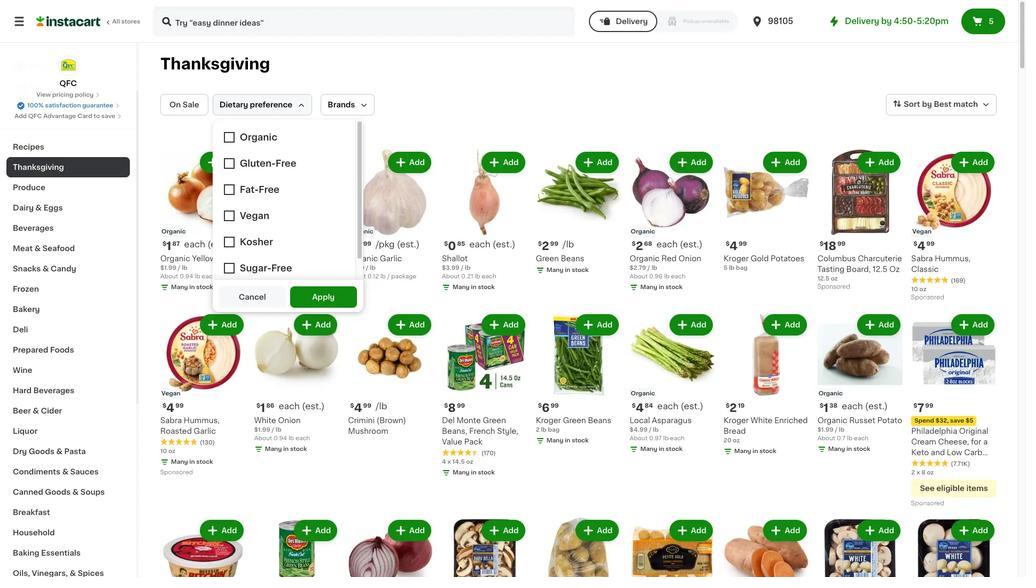 Task type: locate. For each thing, give the bounding box(es) containing it.
brands button
[[321, 94, 375, 115]]

hard beverages link
[[6, 381, 130, 401]]

/lb inside $2.99 per pound "element"
[[563, 240, 574, 248]]

2 left 68
[[636, 240, 643, 252]]

hummus, inside sabra hummus, roasted garlic
[[184, 417, 220, 425]]

1 horizontal spatial $1.99
[[254, 427, 270, 433]]

0 vertical spatial 8
[[448, 403, 456, 414]]

0 horizontal spatial beans
[[561, 255, 584, 262]]

19
[[738, 403, 745, 409]]

each up red
[[657, 240, 678, 248]]

1 horizontal spatial 5
[[989, 18, 994, 25]]

each down yellow
[[202, 273, 216, 279]]

1 horizontal spatial 10 oz
[[912, 286, 927, 292]]

oz inside columbus charcuterie tasting board, 12.5 oz 12.5 oz
[[831, 276, 838, 282]]

save left the $5
[[950, 418, 964, 424]]

$ inside the $ 2 68 each (est.)
[[632, 241, 636, 247]]

0 horizontal spatial 5
[[724, 265, 728, 271]]

99 for kroger green beans
[[551, 403, 559, 409]]

delivery for delivery by 4:50-5:20pm
[[845, 17, 880, 25]]

0 horizontal spatial delivery
[[616, 18, 648, 25]]

1 left 87
[[166, 240, 171, 252]]

1 vertical spatial 0.94
[[274, 436, 287, 442]]

1 vertical spatial sabra
[[160, 417, 182, 425]]

x left 14.5
[[448, 459, 451, 465]]

lifestyle
[[912, 460, 944, 467]]

1 horizontal spatial 10
[[912, 286, 918, 292]]

& left candy
[[43, 265, 49, 273]]

/lb inside $4.99 per pound element
[[376, 402, 387, 411]]

hummus, for roasted
[[184, 417, 220, 425]]

card
[[77, 113, 92, 119]]

0 vertical spatial 10
[[912, 286, 918, 292]]

baking essentials link
[[6, 543, 130, 563]]

2 down $ 6 99 in the right of the page
[[536, 427, 540, 433]]

stock down organic red onion $2.79 / lb about 0.96 lb each
[[666, 284, 683, 290]]

kroger white enriched bread 20 oz
[[724, 417, 808, 444]]

1 horizontal spatial garlic
[[380, 255, 402, 262]]

garlic inside sabra hummus, roasted garlic
[[194, 428, 216, 435]]

(est.) inside $1.87 each (estimated) element
[[207, 240, 230, 248]]

0 vertical spatial sabra
[[912, 255, 933, 262]]

each
[[184, 240, 205, 248], [469, 240, 491, 248], [657, 240, 678, 248], [202, 273, 216, 279], [482, 273, 496, 279], [296, 274, 310, 279], [671, 274, 686, 279], [279, 402, 300, 411], [658, 402, 679, 411], [842, 402, 863, 411], [296, 436, 310, 442], [670, 436, 685, 442], [854, 436, 869, 442]]

$ left 19
[[726, 403, 730, 409]]

$ up spend at bottom right
[[914, 403, 918, 409]]

$ left 15
[[256, 241, 260, 247]]

garlic
[[380, 255, 402, 262], [194, 428, 216, 435]]

oz inside kroger white enriched bread 20 oz
[[733, 438, 740, 444]]

lists link
[[6, 98, 130, 120]]

view pricing policy link
[[36, 91, 100, 99]]

delivery
[[845, 17, 880, 25], [616, 18, 648, 25]]

10 oz down roasted
[[160, 449, 175, 455]]

(est.) for organic garlic
[[397, 240, 420, 248]]

all stores link
[[36, 6, 141, 36]]

kroger inside kroger green beans 2 lb bag
[[536, 417, 561, 425]]

for
[[971, 438, 982, 446]]

99 inside '$ 8 99'
[[457, 403, 465, 409]]

kroger green beans 2 lb bag
[[536, 417, 612, 433]]

organic inside organic red onion $2.79 / lb about 0.96 lb each
[[630, 255, 660, 262]]

1 left 86 on the bottom left of the page
[[260, 403, 265, 414]]

/lb up the green beans
[[563, 240, 574, 248]]

2 inside the $ 2 68 each (est.)
[[636, 240, 643, 252]]

0 vertical spatial beverages
[[13, 225, 54, 232]]

(est.) for local asparagus
[[681, 402, 704, 411]]

1 for white onion
[[260, 403, 265, 414]]

$ up del
[[444, 403, 448, 409]]

0 vertical spatial by
[[881, 17, 892, 25]]

0 horizontal spatial /lb
[[376, 402, 387, 411]]

view pricing policy
[[36, 92, 94, 98]]

sabra hummus, roasted garlic
[[160, 417, 220, 435]]

0 horizontal spatial bag
[[548, 427, 560, 433]]

/ down $ 1 87
[[178, 265, 180, 271]]

99 inside $ 6 99
[[551, 403, 559, 409]]

0 vertical spatial 0.94
[[180, 273, 193, 279]]

soups
[[81, 489, 105, 496]]

white inside white onion $1.99 / lb about 0.94 lb each
[[254, 417, 276, 425]]

0 horizontal spatial 0
[[354, 240, 362, 252]]

0 vertical spatial 5
[[989, 18, 994, 25]]

sponsored badge image for columbus charcuterie tasting board, 12.5 oz
[[818, 284, 850, 290]]

local
[[630, 417, 650, 425]]

1 horizontal spatial qfc
[[59, 80, 77, 87]]

vegan up sabra hummus, roasted garlic
[[161, 391, 181, 397]]

0 vertical spatial 10 oz
[[912, 286, 927, 292]]

99 for del monte green beans, french style, value pack
[[457, 403, 465, 409]]

0 vertical spatial garlic
[[380, 255, 402, 262]]

1 horizontal spatial 0.94
[[274, 436, 287, 442]]

sabra inside sabra hummus, roasted garlic
[[160, 417, 182, 425]]

0.94 down yellow
[[180, 273, 193, 279]]

1 vertical spatial 10 oz
[[160, 449, 175, 455]]

stock down kroger green beans 2 lb bag
[[572, 438, 589, 444]]

about down $2.79
[[630, 274, 648, 279]]

dry goods & pasta
[[13, 448, 86, 455]]

advantage
[[43, 113, 76, 119]]

2 0 from the left
[[354, 240, 362, 252]]

99 right 7
[[925, 403, 934, 409]]

organic inside organic garlic $7.99 / lb about 0.12 lb / package
[[348, 255, 378, 262]]

snacks & candy
[[13, 265, 76, 273]]

$4.84 each (estimated) element
[[630, 402, 715, 416]]

99 inside $ 18 99
[[838, 241, 846, 247]]

about down $7.99
[[348, 274, 366, 279]]

1 horizontal spatial x
[[917, 470, 920, 476]]

$ 4 99
[[726, 240, 747, 252], [914, 240, 935, 252], [162, 403, 184, 414], [350, 403, 371, 414]]

8 down lifestyle
[[922, 470, 926, 476]]

policy
[[75, 92, 94, 98]]

$5
[[966, 418, 974, 424]]

0 vertical spatial thanksgiving
[[160, 56, 270, 72]]

0 horizontal spatial 12.5
[[818, 276, 830, 282]]

10 oz for classic
[[912, 286, 927, 292]]

/ inside organic yellow onion $1.99 / lb about 0.94 lb each
[[178, 265, 180, 271]]

1 horizontal spatial by
[[922, 101, 932, 108]]

1 horizontal spatial save
[[950, 418, 964, 424]]

organic up $2.79
[[630, 255, 660, 262]]

0 horizontal spatial qfc
[[28, 113, 42, 119]]

each (est.) inside $1.38 each (estimated) element
[[842, 402, 888, 411]]

0 horizontal spatial garlic
[[194, 428, 216, 435]]

2 horizontal spatial $1.99
[[818, 427, 834, 433]]

sale
[[183, 101, 199, 109]]

99 for sabra hummus, roasted garlic
[[175, 403, 184, 409]]

1 horizontal spatial onion
[[278, 417, 301, 425]]

0 horizontal spatial 8
[[448, 403, 456, 414]]

1 vertical spatial x
[[917, 470, 920, 476]]

about inside organic garlic $7.99 / lb about 0.12 lb / package
[[348, 274, 366, 279]]

bag for gold
[[736, 265, 748, 271]]

/lb
[[563, 240, 574, 248], [376, 402, 387, 411]]

/ inside $1.29 / lb about 0.89 lb each
[[272, 265, 274, 271]]

each (est.) inside $1.86 each (estimated) element
[[279, 402, 325, 411]]

bag for green
[[548, 427, 560, 433]]

2 horizontal spatial onion
[[679, 255, 701, 262]]

each inside white onion $1.99 / lb about 0.94 lb each
[[296, 436, 310, 442]]

0 horizontal spatial 10
[[160, 449, 167, 455]]

1 horizontal spatial vegan
[[913, 229, 932, 234]]

breakfast link
[[6, 502, 130, 523]]

0.96
[[649, 274, 663, 279]]

thanksgiving link
[[6, 157, 130, 177]]

breakfast
[[13, 509, 50, 516]]

organic russet potato $1.99 / lb about 0.7 lb each
[[818, 417, 902, 442]]

$ up crimini
[[350, 403, 354, 409]]

sabra for sabra hummus, roasted garlic
[[160, 417, 182, 425]]

local asparagus $4.99 / lb about 0.97 lb each
[[630, 417, 692, 442]]

$1.38 each (estimated) element
[[818, 402, 903, 416]]

7
[[918, 403, 924, 414]]

1 vertical spatial by
[[922, 101, 932, 108]]

each (est.) inside $1.87 each (estimated) element
[[184, 240, 230, 248]]

0 horizontal spatial 10 oz
[[160, 449, 175, 455]]

0 horizontal spatial sabra
[[160, 417, 182, 425]]

0 horizontal spatial save
[[101, 113, 115, 119]]

about inside organic yellow onion $1.99 / lb about 0.94 lb each
[[160, 273, 178, 279]]

$ inside $ 1 86
[[256, 403, 260, 409]]

green inside kroger green beans 2 lb bag
[[563, 417, 586, 425]]

about inside $1.29 / lb about 0.89 lb each
[[254, 274, 272, 279]]

0 horizontal spatial white
[[254, 417, 276, 425]]

vegan up sabra hummus, classic
[[913, 229, 932, 234]]

$ 7 99
[[914, 403, 934, 414]]

2 inside "element"
[[542, 240, 549, 252]]

beverages inside "link"
[[33, 387, 74, 394]]

1 left 38
[[824, 403, 829, 414]]

$ inside $ 1 15
[[256, 241, 260, 247]]

bag inside kroger green beans 2 lb bag
[[548, 427, 560, 433]]

bag inside kroger gold potatoes 5 lb bag
[[736, 265, 748, 271]]

snacks
[[13, 265, 41, 273]]

1 vertical spatial bag
[[548, 427, 560, 433]]

(est.) inside $0.99 per package (estimated) element
[[397, 240, 420, 248]]

1 vertical spatial thanksgiving
[[13, 164, 64, 171]]

0 vertical spatial save
[[101, 113, 115, 119]]

$ 8 99
[[444, 403, 465, 414]]

None search field
[[153, 6, 575, 36]]

all
[[112, 19, 120, 25]]

$ 4 99 for kroger gold potatoes
[[726, 240, 747, 252]]

(est.) inside the $ 2 68 each (est.)
[[680, 240, 703, 248]]

0 vertical spatial vegan
[[913, 229, 932, 234]]

1 horizontal spatial /lb
[[563, 240, 574, 248]]

beverages down dairy & eggs at the left of the page
[[13, 225, 54, 232]]

kroger inside kroger white enriched bread 20 oz
[[724, 417, 749, 425]]

organic down $ 1 87
[[160, 255, 190, 262]]

0 vertical spatial /lb
[[563, 240, 574, 248]]

& left sauces
[[62, 468, 68, 476]]

$ inside $ 18 99
[[820, 241, 824, 247]]

99 for kroger gold potatoes
[[739, 241, 747, 247]]

1 vertical spatial 5
[[724, 265, 728, 271]]

2 down lifestyle
[[912, 470, 915, 476]]

$ 4 99 up classic
[[914, 240, 935, 252]]

0.97
[[649, 436, 662, 442]]

1 vertical spatial beverages
[[33, 387, 74, 394]]

1 horizontal spatial 0
[[448, 240, 456, 252]]

0 vertical spatial bag
[[736, 265, 748, 271]]

many in stock down 0.89
[[265, 284, 307, 290]]

kroger
[[724, 255, 749, 262], [724, 417, 749, 425], [536, 417, 561, 425]]

1 horizontal spatial delivery
[[845, 17, 880, 25]]

goods
[[29, 448, 54, 455], [45, 489, 71, 496]]

$ inside $ 1 87
[[162, 241, 166, 247]]

(est.) up shallot $3.99 / lb about 0.21 lb each at top left
[[493, 240, 515, 248]]

1 horizontal spatial 8
[[922, 470, 926, 476]]

kroger for 2
[[724, 417, 749, 425]]

each right 86 on the bottom left of the page
[[279, 402, 300, 411]]

frozen
[[13, 285, 39, 293]]

see eligible items
[[920, 485, 988, 492]]

$ inside $ 1 38
[[820, 403, 824, 409]]

essentials
[[41, 549, 81, 557]]

1 vertical spatial beans
[[588, 417, 612, 425]]

stock down local asparagus $4.99 / lb about 0.97 lb each
[[666, 447, 683, 452]]

beverages link
[[6, 218, 130, 238]]

12.5 down charcuterie
[[873, 265, 888, 273]]

hummus, up '(130)'
[[184, 417, 220, 425]]

2
[[542, 240, 549, 252], [636, 240, 643, 252], [730, 403, 737, 414], [536, 427, 540, 433], [912, 470, 915, 476]]

0 horizontal spatial 0.94
[[180, 273, 193, 279]]

each (est.) for russet
[[842, 402, 888, 411]]

(est.) inside $1.38 each (estimated) element
[[865, 402, 888, 411]]

10
[[912, 286, 918, 292], [160, 449, 167, 455]]

each (est.) inside the $4.84 each (estimated) element
[[658, 402, 704, 411]]

dairy & eggs
[[13, 204, 63, 212]]

(est.) inside $1.86 each (estimated) element
[[302, 402, 325, 411]]

each inside $1.29 / lb about 0.89 lb each
[[296, 274, 310, 279]]

0 horizontal spatial vegan
[[161, 391, 181, 397]]

6
[[542, 403, 550, 414]]

$ inside '$ 8 99'
[[444, 403, 448, 409]]

best match
[[934, 101, 978, 108]]

$ 4 99 up crimini
[[350, 403, 371, 414]]

/ up 0.97
[[649, 427, 652, 433]]

1 vertical spatial hummus,
[[184, 417, 220, 425]]

qfc link
[[58, 56, 78, 89]]

$ 0 85
[[444, 240, 465, 252]]

1 horizontal spatial 12.5
[[873, 265, 888, 273]]

/lb for 4
[[376, 402, 387, 411]]

liquor link
[[6, 421, 130, 442]]

sabra up roasted
[[160, 417, 182, 425]]

stock down (170)
[[478, 470, 495, 476]]

&
[[35, 204, 42, 212], [34, 245, 41, 252], [43, 265, 49, 273], [33, 407, 39, 415], [56, 448, 62, 455], [62, 468, 68, 476], [72, 489, 79, 496]]

sabra inside sabra hummus, classic
[[912, 255, 933, 262]]

$2.99 per pound element
[[536, 239, 621, 253]]

$ 4 99 for sabra hummus, roasted garlic
[[162, 403, 184, 414]]

save
[[101, 113, 115, 119], [950, 418, 964, 424]]

/ inside organic russet potato $1.99 / lb about 0.7 lb each
[[835, 427, 838, 433]]

& for dairy
[[35, 204, 42, 212]]

0 vertical spatial hummus,
[[935, 255, 971, 262]]

about inside organic russet potato $1.99 / lb about 0.7 lb each
[[818, 436, 836, 442]]

0 horizontal spatial by
[[881, 17, 892, 25]]

1 vertical spatial 12.5
[[818, 276, 830, 282]]

84
[[645, 403, 653, 409]]

canned
[[13, 489, 43, 496]]

$1.99 inside organic yellow onion $1.99 / lb about 0.94 lb each
[[160, 265, 176, 271]]

1 horizontal spatial thanksgiving
[[160, 56, 270, 72]]

x
[[448, 459, 451, 465], [917, 470, 920, 476]]

(est.) inside the $4.84 each (estimated) element
[[681, 402, 704, 411]]

/pkg (est.)
[[376, 240, 420, 248]]

$1.99 down $ 1 38
[[818, 427, 834, 433]]

by inside field
[[922, 101, 932, 108]]

0 up $7.99
[[354, 240, 362, 252]]

$1.99 inside white onion $1.99 / lb about 0.94 lb each
[[254, 427, 270, 433]]

save inside product group
[[950, 418, 964, 424]]

garlic down $0.99 per package (estimated) element in the left of the page
[[380, 255, 402, 262]]

kroger inside kroger gold potatoes 5 lb bag
[[724, 255, 749, 262]]

99 up monte
[[457, 403, 465, 409]]

prepared foods link
[[6, 340, 130, 360]]

8 up del
[[448, 403, 456, 414]]

0 horizontal spatial $1.99
[[160, 265, 176, 271]]

product group
[[160, 150, 246, 294], [254, 150, 340, 294], [348, 150, 433, 281], [442, 150, 527, 294], [536, 150, 621, 277], [630, 150, 715, 294], [724, 150, 809, 272], [818, 150, 903, 293], [912, 150, 997, 303], [160, 312, 246, 479], [254, 312, 340, 456], [348, 312, 433, 437], [442, 312, 527, 480], [536, 312, 621, 448], [630, 312, 715, 456], [724, 312, 809, 458], [818, 312, 903, 456], [912, 312, 997, 510], [160, 518, 246, 577], [254, 518, 340, 577], [348, 518, 433, 577], [442, 518, 527, 577], [536, 518, 621, 577], [630, 518, 715, 577], [724, 518, 809, 577], [818, 518, 903, 577], [912, 518, 997, 577]]

(est.) for organic russet potato
[[865, 402, 888, 411]]

(est.) up white onion $1.99 / lb about 0.94 lb each
[[302, 402, 325, 411]]

20
[[724, 438, 732, 444]]

in down kroger green beans 2 lb bag
[[565, 438, 570, 444]]

1 horizontal spatial white
[[751, 417, 773, 425]]

& right the meat
[[34, 245, 41, 252]]

2 for $ 2 19
[[730, 403, 737, 414]]

$ left 38
[[820, 403, 824, 409]]

about down $1.29
[[254, 274, 272, 279]]

organic up 87
[[161, 229, 186, 234]]

thanksgiving up the produce
[[13, 164, 64, 171]]

0 horizontal spatial green
[[483, 417, 506, 425]]

bag
[[736, 265, 748, 271], [548, 427, 560, 433]]

1 vertical spatial /lb
[[376, 402, 387, 411]]

about down $4.99
[[630, 436, 648, 442]]

about inside shallot $3.99 / lb about 0.21 lb each
[[442, 273, 460, 279]]

2 white from the left
[[254, 417, 276, 425]]

eggs
[[43, 204, 63, 212]]

sort
[[904, 101, 920, 108]]

each (est.)
[[184, 240, 230, 248], [469, 240, 515, 248], [279, 402, 325, 411], [658, 402, 704, 411], [842, 402, 888, 411]]

sponsored badge image down roasted
[[160, 470, 193, 476]]

potatoes
[[771, 255, 805, 262]]

$1.99 inside organic russet potato $1.99 / lb about 0.7 lb each
[[818, 427, 834, 433]]

liquor
[[13, 428, 37, 435]]

white left enriched
[[751, 417, 773, 425]]

hummus, inside sabra hummus, classic
[[935, 255, 971, 262]]

classic
[[912, 265, 939, 273]]

low
[[947, 449, 963, 457]]

many in stock down '(130)'
[[171, 459, 213, 465]]

1 vertical spatial save
[[950, 418, 964, 424]]

10 for sabra hummus, roasted garlic
[[160, 449, 167, 455]]

0 horizontal spatial onion
[[218, 255, 241, 262]]

$1.29
[[254, 265, 270, 271]]

onion for 2
[[679, 255, 701, 262]]

onion inside organic yellow onion $1.99 / lb about 0.94 lb each
[[218, 255, 241, 262]]

$1.99 down $ 1 86
[[254, 427, 270, 433]]

each (est.) for $3.99
[[469, 240, 515, 248]]

onion inside organic red onion $2.79 / lb about 0.96 lb each
[[679, 255, 701, 262]]

many down white onion $1.99 / lb about 0.94 lb each
[[265, 447, 282, 452]]

$ up the green beans
[[538, 241, 542, 247]]

sponsored badge image
[[818, 284, 850, 290], [912, 295, 944, 301], [160, 470, 193, 476], [912, 501, 944, 507]]

sabra for sabra hummus, classic
[[912, 255, 933, 262]]

$4.99 per pound element
[[348, 402, 433, 416]]

bread
[[724, 428, 746, 435]]

12.5 down "tasting"
[[818, 276, 830, 282]]

$1.99 for organic russet potato
[[818, 427, 834, 433]]

38
[[830, 403, 838, 409]]

0 vertical spatial goods
[[29, 448, 54, 455]]

1 horizontal spatial sabra
[[912, 255, 933, 262]]

hummus, up the (169) on the top of the page
[[935, 255, 971, 262]]

delivery inside "button"
[[616, 18, 648, 25]]

goods inside "link"
[[29, 448, 54, 455]]

and
[[931, 449, 945, 457]]

canned goods & soups
[[13, 489, 105, 496]]

0 vertical spatial x
[[448, 459, 451, 465]]

1 vertical spatial vegan
[[161, 391, 181, 397]]

$ inside $ 7 99
[[914, 403, 918, 409]]

1 horizontal spatial beans
[[588, 417, 612, 425]]

$0.99 per package (estimated) element
[[348, 239, 433, 253]]

0 horizontal spatial hummus,
[[184, 417, 220, 425]]

1 vertical spatial 10
[[160, 449, 167, 455]]

$ 4 99 up roasted
[[162, 403, 184, 414]]

each down russet
[[854, 436, 869, 442]]

white inside kroger white enriched bread 20 oz
[[751, 417, 773, 425]]

stock down $1.29 / lb about 0.89 lb each
[[290, 284, 307, 290]]

5 inside button
[[989, 18, 994, 25]]

garlic up '(130)'
[[194, 428, 216, 435]]

/ right $2.79
[[648, 265, 650, 271]]

1 vertical spatial garlic
[[194, 428, 216, 435]]

kroger down $ 6 99 in the right of the page
[[536, 417, 561, 425]]

$1.99 down $ 1 87
[[160, 265, 176, 271]]

vegan for sabra hummus, classic
[[913, 229, 932, 234]]

philadelphia
[[912, 428, 957, 435]]

(est.) inside $0.85 each (estimated) element
[[493, 240, 515, 248]]

dietary preference
[[220, 101, 293, 109]]

oz
[[831, 276, 838, 282], [920, 286, 927, 292], [733, 438, 740, 444], [168, 449, 175, 455], [466, 459, 473, 465], [927, 470, 934, 476]]

$ inside the $ 0 85
[[444, 241, 448, 247]]

russet
[[849, 417, 876, 425]]

10 down roasted
[[160, 449, 167, 455]]

in down the green beans
[[565, 267, 570, 273]]

2 horizontal spatial green
[[563, 417, 586, 425]]

2 up the green beans
[[542, 240, 549, 252]]

each inside the $ 2 68 each (est.)
[[657, 240, 678, 248]]

kroger up bread
[[724, 417, 749, 425]]

$1.29 / lb about 0.89 lb each
[[254, 265, 310, 279]]

& for condiments
[[62, 468, 68, 476]]

/
[[178, 265, 180, 271], [461, 265, 464, 271], [272, 265, 274, 271], [366, 265, 369, 271], [648, 265, 650, 271], [387, 274, 390, 279], [272, 427, 274, 433], [649, 427, 652, 433], [835, 427, 838, 433]]

2 inside kroger green beans 2 lb bag
[[536, 427, 540, 433]]

sponsored badge image down see
[[912, 501, 944, 507]]

99 up sabra hummus, roasted garlic
[[175, 403, 184, 409]]

/lb up (brown)
[[376, 402, 387, 411]]

/ inside organic red onion $2.79 / lb about 0.96 lb each
[[648, 265, 650, 271]]

1 vertical spatial qfc
[[28, 113, 42, 119]]

1 horizontal spatial bag
[[736, 265, 748, 271]]

99 right 18
[[838, 241, 846, 247]]

99 inside $ 7 99
[[925, 403, 934, 409]]

$ left 87
[[162, 241, 166, 247]]

$1.86 each (estimated) element
[[254, 402, 340, 416]]

1 vertical spatial goods
[[45, 489, 71, 496]]

many down 14.5
[[453, 470, 470, 476]]

(est.) for white onion
[[302, 402, 325, 411]]

each (est.) inside $0.85 each (estimated) element
[[469, 240, 515, 248]]

1 horizontal spatial hummus,
[[935, 255, 971, 262]]

hummus,
[[935, 255, 971, 262], [184, 417, 220, 425]]

stores
[[121, 19, 140, 25]]

1 white from the left
[[751, 417, 773, 425]]

crimini
[[348, 417, 375, 425]]

0 horizontal spatial x
[[448, 459, 451, 465]]

2 for $ 2 99
[[542, 240, 549, 252]]



Task type: vqa. For each thing, say whether or not it's contained in the screenshot.


Task type: describe. For each thing, give the bounding box(es) containing it.
product group containing 6
[[536, 312, 621, 448]]

0.21
[[461, 273, 473, 279]]

x for spend $32, save $5
[[917, 470, 920, 476]]

monte
[[457, 417, 481, 425]]

in down roasted
[[189, 459, 195, 465]]

by for sort
[[922, 101, 932, 108]]

carb
[[964, 449, 983, 457]]

each right 85 in the top left of the page
[[469, 240, 491, 248]]

del
[[442, 417, 455, 425]]

hard beverages
[[13, 387, 74, 394]]

99 for sabra hummus, classic
[[927, 241, 935, 247]]

many down 0.21
[[453, 284, 470, 290]]

stock down organic russet potato $1.99 / lb about 0.7 lb each
[[854, 447, 870, 452]]

product group containing 8
[[442, 312, 527, 480]]

see
[[920, 485, 935, 492]]

condiments
[[13, 468, 60, 476]]

by for delivery
[[881, 17, 892, 25]]

many in stock down 0.7
[[828, 447, 870, 452]]

in down 0.97
[[659, 447, 664, 452]]

spend
[[915, 418, 934, 424]]

goods for dry
[[29, 448, 54, 455]]

0 99
[[354, 240, 372, 252]]

many in stock down white onion $1.99 / lb about 0.94 lb each
[[265, 447, 307, 452]]

many in stock down 14.5
[[453, 470, 495, 476]]

1 vertical spatial 8
[[922, 470, 926, 476]]

many in stock down kroger green beans 2 lb bag
[[547, 438, 589, 444]]

delivery button
[[589, 11, 658, 32]]

produce link
[[6, 177, 130, 198]]

original
[[959, 428, 988, 435]]

organic up "84"
[[631, 391, 655, 397]]

foods
[[50, 346, 74, 354]]

in down white onion $1.99 / lb about 0.94 lb each
[[283, 447, 289, 452]]

5 inside kroger gold potatoes 5 lb bag
[[724, 265, 728, 271]]

lists
[[30, 105, 48, 113]]

86
[[266, 403, 274, 409]]

each up yellow
[[184, 240, 205, 248]]

on
[[169, 101, 181, 109]]

10 for sabra hummus, classic
[[912, 286, 918, 292]]

service type group
[[589, 11, 738, 32]]

1 left 15
[[260, 240, 265, 252]]

4 left 14.5
[[442, 459, 446, 465]]

many down 0.96
[[641, 284, 657, 290]]

dry goods & pasta link
[[6, 442, 130, 462]]

& for beer
[[33, 407, 39, 415]]

many down organic yellow onion $1.99 / lb about 0.94 lb each
[[171, 284, 188, 290]]

each inside local asparagus $4.99 / lb about 0.97 lb each
[[670, 436, 685, 442]]

beans inside kroger green beans 2 lb bag
[[588, 417, 612, 425]]

in down kroger white enriched bread 20 oz
[[753, 449, 758, 455]]

cider
[[41, 407, 62, 415]]

in down 0.96
[[659, 284, 664, 290]]

$ inside $ 2 99
[[538, 241, 542, 247]]

kroger for 6
[[536, 417, 561, 425]]

10 oz for roasted
[[160, 449, 175, 455]]

shallot $3.99 / lb about 0.21 lb each
[[442, 255, 496, 279]]

2 x 8 oz
[[912, 470, 934, 476]]

in down organic russet potato $1.99 / lb about 0.7 lb each
[[847, 447, 852, 452]]

/lb for 2
[[563, 240, 574, 248]]

garlic inside organic garlic $7.99 / lb about 0.12 lb / package
[[380, 255, 402, 262]]

0 vertical spatial 12.5
[[873, 265, 888, 273]]

cream
[[912, 438, 937, 446]]

1 for organic russet potato
[[824, 403, 829, 414]]

each (est.) for asparagus
[[658, 402, 704, 411]]

0 horizontal spatial thanksgiving
[[13, 164, 64, 171]]

& for snacks
[[43, 265, 49, 273]]

candy
[[51, 265, 76, 273]]

4 up roasted
[[166, 403, 174, 414]]

many down bread
[[734, 449, 751, 455]]

onion inside white onion $1.99 / lb about 0.94 lb each
[[278, 417, 301, 425]]

each up asparagus
[[658, 402, 679, 411]]

/ inside white onion $1.99 / lb about 0.94 lb each
[[272, 427, 274, 433]]

$ inside $ 4 84
[[632, 403, 636, 409]]

organic garlic $7.99 / lb about 0.12 lb / package
[[348, 255, 417, 279]]

87
[[172, 241, 180, 247]]

$ 1 38
[[820, 403, 838, 414]]

many in stock down the green beans
[[547, 267, 589, 273]]

/ up '0.12'
[[366, 265, 369, 271]]

many down 0.97
[[641, 447, 657, 452]]

$ inside $ 2 19
[[726, 403, 730, 409]]

in down organic yellow onion $1.99 / lb about 0.94 lb each
[[189, 284, 195, 290]]

(brown)
[[377, 417, 406, 425]]

15
[[266, 241, 273, 247]]

frozen link
[[6, 279, 130, 299]]

add qfc advantage card to save link
[[15, 112, 122, 121]]

& for meat
[[34, 245, 41, 252]]

many down 0.7
[[828, 447, 845, 452]]

white onion $1.99 / lb about 0.94 lb each
[[254, 417, 310, 442]]

4 up kroger gold potatoes 5 lb bag
[[730, 240, 738, 252]]

5:20pm
[[917, 17, 949, 25]]

$ 6 99
[[538, 403, 559, 414]]

& left the soups
[[72, 489, 79, 496]]

recipes link
[[6, 137, 130, 157]]

each inside organic red onion $2.79 / lb about 0.96 lb each
[[671, 274, 686, 279]]

product group containing 7
[[912, 312, 997, 510]]

sabra hummus, classic
[[912, 255, 971, 273]]

goods for canned
[[45, 489, 71, 496]]

qfc logo image
[[58, 56, 78, 76]]

household link
[[6, 523, 130, 543]]

in down the 4 x 14.5 oz
[[471, 470, 477, 476]]

organic inside organic yellow onion $1.99 / lb about 0.94 lb each
[[160, 255, 190, 262]]

green inside del monte green beans, french style, value pack
[[483, 417, 506, 425]]

2 for $ 2 68 each (est.)
[[636, 240, 643, 252]]

each inside organic russet potato $1.99 / lb about 0.7 lb each
[[854, 436, 869, 442]]

buy it again
[[30, 84, 75, 91]]

stock down white onion $1.99 / lb about 0.94 lb each
[[290, 447, 307, 452]]

$ up classic
[[914, 241, 918, 247]]

each (est.) for onion
[[279, 402, 325, 411]]

(est.) for shallot
[[493, 240, 515, 248]]

dietary
[[220, 101, 248, 109]]

organic up '0 99' on the top left of page
[[349, 229, 373, 234]]

5 button
[[962, 9, 1005, 34]]

100%
[[27, 103, 44, 109]]

$ 4 99 for sabra hummus, classic
[[914, 240, 935, 252]]

4 up classic
[[918, 240, 926, 252]]

many down 0.89
[[265, 284, 282, 290]]

all stores
[[112, 19, 140, 25]]

oz right 14.5
[[466, 459, 473, 465]]

many in stock down 0.96
[[641, 284, 683, 290]]

stock down the green beans
[[572, 267, 589, 273]]

beer
[[13, 407, 31, 415]]

sponsored badge image for sabra hummus, roasted garlic
[[160, 470, 193, 476]]

99 for columbus charcuterie tasting board, 12.5 oz
[[838, 241, 846, 247]]

each inside organic yellow onion $1.99 / lb about 0.94 lb each
[[202, 273, 216, 279]]

(169)
[[951, 278, 966, 284]]

$3.99
[[442, 265, 460, 271]]

asparagus
[[652, 417, 692, 425]]

instacart logo image
[[36, 15, 100, 28]]

99 inside $ 2 99
[[550, 241, 558, 247]]

1 0 from the left
[[448, 240, 456, 252]]

product group containing 18
[[818, 150, 903, 293]]

many in stock down 0.21
[[453, 284, 495, 290]]

99 for spend $32, save $5
[[925, 403, 934, 409]]

stock down organic yellow onion $1.99 / lb about 0.94 lb each
[[196, 284, 213, 290]]

many down the green beans
[[547, 267, 564, 273]]

each up russet
[[842, 402, 863, 411]]

stock down '(130)'
[[196, 459, 213, 465]]

dairy & eggs link
[[6, 198, 130, 218]]

0.94 inside white onion $1.99 / lb about 0.94 lb each
[[274, 436, 287, 442]]

lb inside kroger gold potatoes 5 lb bag
[[729, 265, 735, 271]]

snacks & candy link
[[6, 259, 130, 279]]

Best match Sort by field
[[886, 94, 997, 115]]

produce
[[13, 184, 45, 191]]

/ inside shallot $3.99 / lb about 0.21 lb each
[[461, 265, 464, 271]]

buy it again link
[[6, 77, 130, 98]]

$ 2 68 each (est.)
[[632, 240, 703, 252]]

$0.85 each (estimated) element
[[442, 239, 527, 253]]

many in stock down 0.97
[[641, 447, 683, 452]]

each (est.) for yellow
[[184, 240, 230, 248]]

$ 1 15
[[256, 240, 273, 252]]

beer & cider link
[[6, 401, 130, 421]]

many in stock down kroger white enriched bread 20 oz
[[734, 449, 777, 455]]

sort by
[[904, 101, 932, 108]]

guarantee
[[82, 103, 113, 109]]

about inside white onion $1.99 / lb about 0.94 lb each
[[254, 436, 272, 442]]

prepared foods
[[13, 346, 74, 354]]

many in stock down organic yellow onion $1.99 / lb about 0.94 lb each
[[171, 284, 213, 290]]

14.5
[[452, 459, 465, 465]]

99 up crimini
[[363, 403, 371, 409]]

99 inside '0 99'
[[363, 241, 372, 247]]

baking
[[13, 549, 39, 557]]

about inside local asparagus $4.99 / lb about 0.97 lb each
[[630, 436, 648, 442]]

/pkg
[[376, 240, 395, 248]]

oz down roasted
[[168, 449, 175, 455]]

$ up kroger gold potatoes 5 lb bag
[[726, 241, 730, 247]]

$2.68 each (estimated) element
[[630, 239, 715, 253]]

x for 8
[[448, 459, 451, 465]]

4:50-
[[894, 17, 917, 25]]

household
[[13, 529, 55, 537]]

$1.87 each (estimated) element
[[160, 239, 246, 253]]

lb inside kroger green beans 2 lb bag
[[541, 427, 547, 433]]

0.12
[[368, 274, 379, 279]]

sponsored badge image for sabra hummus, classic
[[912, 295, 944, 301]]

canned goods & soups link
[[6, 482, 130, 502]]

stock down kroger white enriched bread 20 oz
[[760, 449, 777, 455]]

/ right '0.12'
[[387, 274, 390, 279]]

on sale
[[169, 101, 199, 109]]

delivery for delivery
[[616, 18, 648, 25]]

18
[[824, 240, 837, 252]]

hummus, for classic
[[935, 255, 971, 262]]

4 left "84"
[[636, 403, 644, 414]]

68
[[644, 241, 652, 247]]

spend $32, save $5
[[915, 418, 974, 424]]

again
[[54, 84, 75, 91]]

keto
[[912, 449, 929, 457]]

about inside organic red onion $2.79 / lb about 0.96 lb each
[[630, 274, 648, 279]]

organic inside organic russet potato $1.99 / lb about 0.7 lb each
[[818, 417, 848, 425]]

shop
[[30, 63, 50, 70]]

brands
[[328, 101, 355, 109]]

1 horizontal spatial green
[[536, 255, 559, 262]]

each inside shallot $3.99 / lb about 0.21 lb each
[[482, 273, 496, 279]]

organic up 38
[[819, 391, 843, 397]]

4 up crimini
[[354, 403, 362, 414]]

beans,
[[442, 428, 467, 435]]

delivery by 4:50-5:20pm
[[845, 17, 949, 25]]

$4.99
[[630, 427, 648, 433]]

oz down classic
[[920, 286, 927, 292]]

0 vertical spatial qfc
[[59, 80, 77, 87]]

& left pasta
[[56, 448, 62, 455]]

1 for organic yellow onion
[[166, 240, 171, 252]]

$ 1 86
[[256, 403, 274, 414]]

(170)
[[482, 451, 496, 457]]

save inside add qfc advantage card to save link
[[101, 113, 115, 119]]

philadelphia original cream cheese, for a keto and low carb lifestyle
[[912, 428, 988, 467]]

(est.) for organic yellow onion
[[207, 240, 230, 248]]

in down 0.21
[[471, 284, 477, 290]]

deli link
[[6, 320, 130, 340]]

meat & seafood
[[13, 245, 75, 252]]

$ up roasted
[[162, 403, 166, 409]]

vegan for sabra hummus, roasted garlic
[[161, 391, 181, 397]]

/ inside local asparagus $4.99 / lb about 0.97 lb each
[[649, 427, 652, 433]]

a
[[983, 438, 988, 446]]

$32,
[[936, 418, 949, 424]]

many down kroger green beans 2 lb bag
[[547, 438, 564, 444]]

stock down shallot $3.99 / lb about 0.21 lb each at top left
[[478, 284, 495, 290]]

match
[[954, 101, 978, 108]]

Search field
[[154, 7, 574, 35]]

0 vertical spatial beans
[[561, 255, 584, 262]]

$ inside $ 6 99
[[538, 403, 542, 409]]

$1.99 for organic yellow onion
[[160, 265, 176, 271]]

many down roasted
[[171, 459, 188, 465]]

oz down lifestyle
[[927, 470, 934, 476]]

$ 4 99 inside $4.99 per pound element
[[350, 403, 371, 414]]

in down 0.89
[[283, 284, 289, 290]]

0.94 inside organic yellow onion $1.99 / lb about 0.94 lb each
[[180, 273, 193, 279]]

organic up 68
[[631, 229, 655, 234]]

onion for 1
[[218, 255, 241, 262]]

0.7
[[837, 436, 846, 442]]



